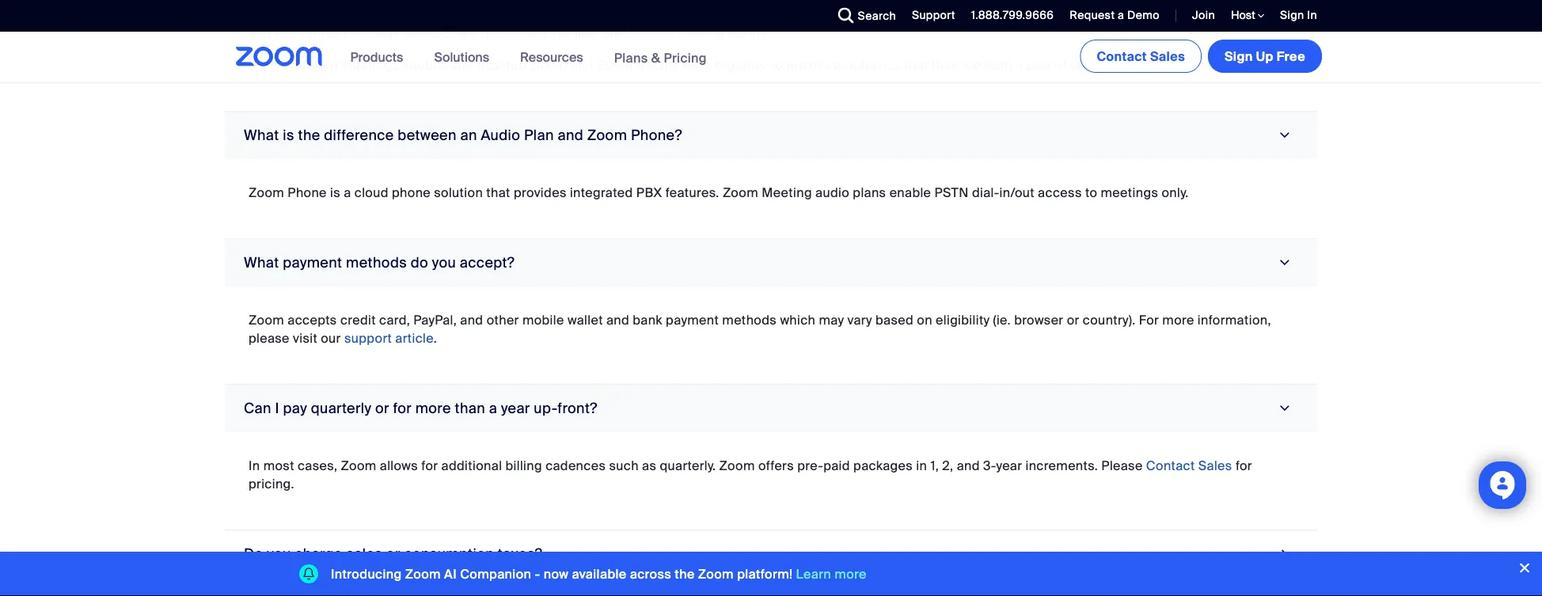 Task type: describe. For each thing, give the bounding box(es) containing it.
resources
[[520, 49, 583, 65]]

now
[[544, 566, 569, 582]]

accept?
[[460, 254, 515, 272]]

sign up free button
[[1209, 40, 1323, 73]]

support article .
[[344, 330, 437, 346]]

1 horizontal spatial that
[[905, 56, 929, 73]]

billing
[[506, 457, 542, 474]]

cloud
[[355, 184, 389, 201]]

zoom left &
[[597, 56, 633, 73]]

a inside dropdown button
[[489, 399, 498, 418]]

plan
[[524, 126, 554, 144]]

credit
[[340, 311, 376, 328]]

sign for sign up free
[[1225, 48, 1253, 65]]

right image for can i pay quarterly or for more than a year up-front?
[[1274, 401, 1296, 416]]

together
[[715, 56, 768, 73]]

1 horizontal spatial in
[[1308, 8, 1318, 23]]

zoom left phone
[[249, 184, 284, 201]]

in most cases, zoom allows for additional billing cadences such as quarterly. zoom offers pre-paid packages in 1, 2, and 3-year increments. please contact sales
[[249, 457, 1233, 474]]

what is the difference between an audio plan and zoom phone?
[[244, 126, 682, 144]]

search button
[[826, 0, 900, 32]]

phone
[[392, 184, 431, 201]]

zoom left ai
[[405, 566, 441, 582]]

one
[[1070, 56, 1093, 73]]

(mobile
[[402, 56, 447, 73]]

pricing.
[[249, 475, 294, 492]]

based
[[876, 311, 914, 328]]

charge
[[295, 545, 343, 563]]

an
[[461, 126, 477, 144]]

eligibility
[[936, 311, 990, 328]]

for
[[1139, 311, 1160, 328]]

what payment methods do you accept?
[[244, 254, 515, 272]]

wallet
[[568, 311, 603, 328]]

of
[[1055, 56, 1067, 73]]

payment inside zoom accepts credit card, paypal, and other mobile wallet and bank payment methods which may vary based on eligibility (ie. browser or country). for more information, please visit our
[[666, 311, 719, 328]]

between
[[398, 126, 457, 144]]

1 vertical spatial contact sales link
[[1147, 457, 1233, 474]]

difference
[[324, 126, 394, 144]]

and right 2,
[[957, 457, 980, 474]]

other
[[487, 311, 519, 328]]

please
[[249, 330, 290, 346]]

features.
[[666, 184, 720, 201]]

zoom.
[[1252, 56, 1291, 73]]

cases,
[[298, 457, 338, 474]]

sign for sign in
[[1281, 8, 1305, 23]]

are
[[962, 56, 981, 73]]

1 horizontal spatial more
[[835, 566, 867, 582]]

2,
[[943, 457, 954, 474]]

taxes?
[[498, 545, 543, 563]]

up
[[1257, 48, 1274, 65]]

banner containing contact sales
[[217, 32, 1326, 84]]

the inside dropdown button
[[298, 126, 320, 144]]

pstn
[[935, 184, 969, 201]]

1 vertical spatial that
[[486, 184, 511, 201]]

for inside the for pricing.
[[1236, 457, 1253, 474]]

what for what is the difference between an audio plan and zoom phone?
[[244, 126, 279, 144]]

interconnected
[[1097, 56, 1190, 73]]

which
[[780, 311, 816, 328]]

browser
[[1015, 311, 1064, 328]]

a left 'demo'
[[1118, 8, 1125, 23]]

for for additional
[[422, 457, 438, 474]]

zoom left allows
[[341, 457, 377, 474]]

only.
[[1162, 184, 1189, 201]]

rooms
[[636, 56, 680, 73]]

more inside zoom accepts credit card, paypal, and other mobile wallet and bank payment methods which may vary based on eligibility (ie. browser or country). for more information, please visit our
[[1163, 311, 1195, 328]]

quarterly.
[[660, 457, 716, 474]]

quarterly
[[311, 399, 372, 418]]

bank
[[633, 311, 663, 328]]

ai
[[444, 566, 457, 582]]

packages
[[854, 457, 913, 474]]

meeting
[[762, 184, 812, 201]]

contact sales link inside 'meetings' navigation
[[1081, 40, 1202, 73]]

can
[[244, 399, 271, 418]]

visit
[[293, 330, 318, 346]]

dial-
[[972, 184, 1000, 201]]

across
[[630, 566, 672, 582]]

such
[[609, 457, 639, 474]]

zoom inside dropdown button
[[587, 126, 627, 144]]

0 horizontal spatial in
[[249, 457, 260, 474]]

1 horizontal spatial sales
[[1199, 457, 1233, 474]]

year inside dropdown button
[[501, 399, 530, 418]]

phone
[[288, 184, 327, 201]]

can i pay quarterly or for more than a year up-front?
[[244, 399, 598, 418]]

card,
[[379, 311, 410, 328]]

greater
[[786, 56, 831, 73]]

join link up 'meetings' navigation
[[1193, 8, 1216, 23]]

(ie.
[[994, 311, 1011, 328]]

sales
[[346, 545, 383, 563]]

available
[[572, 566, 627, 582]]

and right (mobile
[[451, 56, 474, 73]]

can i pay quarterly or for more than a year up-front? button
[[225, 385, 1318, 433]]

meetings
[[341, 56, 399, 73]]

vary
[[848, 311, 873, 328]]

platform!
[[737, 566, 793, 582]]

a left part at the right of the page
[[1016, 56, 1023, 73]]

cadences
[[546, 457, 606, 474]]

pay
[[283, 399, 307, 418]]

0 vertical spatial in
[[267, 56, 278, 73]]

methods inside dropdown button
[[346, 254, 407, 272]]

right image inside do you charge sales or consumption taxes? dropdown button
[[1278, 543, 1292, 565]]

do you charge sales or consumption taxes?
[[244, 545, 543, 563]]

support
[[912, 8, 956, 23]]

1 vertical spatial you
[[267, 545, 291, 563]]

than
[[455, 399, 486, 418]]

additional
[[442, 457, 502, 474]]



Task type: locate. For each thing, give the bounding box(es) containing it.
payment up accepts
[[283, 254, 342, 272]]

zoom logo image
[[236, 47, 323, 67]]

1.888.799.9666 button
[[960, 0, 1058, 32], [971, 8, 1054, 23]]

year left up-
[[501, 399, 530, 418]]

what payment methods do you accept? button
[[225, 239, 1318, 287]]

sign inside button
[[1225, 48, 1253, 65]]

or inside can i pay quarterly or for more than a year up-front? dropdown button
[[375, 399, 389, 418]]

offers
[[759, 457, 794, 474]]

mobile
[[523, 311, 564, 328]]

i
[[275, 399, 279, 418]]

contact right one
[[1097, 48, 1147, 65]]

products
[[351, 49, 403, 65]]

emphasize
[[834, 56, 901, 73]]

zoom left the platform!
[[698, 566, 734, 582]]

0 horizontal spatial sales
[[1151, 48, 1186, 65]]

request a demo
[[1070, 8, 1160, 23]]

methods left do
[[346, 254, 407, 272]]

contact right please
[[1147, 457, 1195, 474]]

right image inside what is the difference between an audio plan and zoom phone? dropdown button
[[1274, 128, 1296, 143]]

more left the than at left bottom
[[416, 399, 451, 418]]

the left difference
[[298, 126, 320, 144]]

2 horizontal spatial for
[[1236, 457, 1253, 474]]

0 horizontal spatial for
[[393, 399, 412, 418]]

sign in link
[[1269, 0, 1326, 32], [1281, 8, 1318, 23]]

0 horizontal spatial is
[[283, 126, 294, 144]]

contact sales link right please
[[1147, 457, 1233, 474]]

as
[[642, 457, 657, 474]]

0 horizontal spatial to
[[771, 56, 783, 73]]

contact
[[1097, 48, 1147, 65], [1147, 457, 1195, 474]]

to
[[771, 56, 783, 73], [1086, 184, 1098, 201]]

phone?
[[631, 126, 682, 144]]

support
[[344, 330, 392, 346]]

product information navigation
[[339, 32, 719, 84]]

and left bank
[[607, 311, 630, 328]]

what up please
[[244, 254, 279, 272]]

and left other at the left bottom of page
[[460, 311, 483, 328]]

2 horizontal spatial more
[[1163, 311, 1195, 328]]

that right solution
[[486, 184, 511, 201]]

zoom right all,
[[302, 56, 338, 73]]

0 horizontal spatial you
[[267, 545, 291, 563]]

may
[[819, 311, 845, 328]]

0 vertical spatial is
[[283, 126, 294, 144]]

right image for what is the difference between an audio plan and zoom phone?
[[1274, 128, 1296, 143]]

in left 1,
[[917, 457, 928, 474]]

0 vertical spatial payment
[[283, 254, 342, 272]]

right image inside can i pay quarterly or for more than a year up-front? dropdown button
[[1274, 401, 1296, 416]]

host
[[1231, 8, 1258, 23]]

1 vertical spatial the
[[675, 566, 695, 582]]

the
[[298, 126, 320, 144], [675, 566, 695, 582]]

1 vertical spatial payment
[[666, 311, 719, 328]]

1 horizontal spatial payment
[[666, 311, 719, 328]]

up-
[[534, 399, 558, 418]]

1 horizontal spatial for
[[422, 457, 438, 474]]

1 vertical spatial year
[[997, 457, 1023, 474]]

support article link
[[344, 330, 434, 346]]

in up sign up free button
[[1308, 8, 1318, 23]]

2 what from the top
[[244, 254, 279, 272]]

introducing zoom ai companion - now available across the zoom platform! learn more
[[331, 566, 867, 582]]

and
[[451, 56, 474, 73], [571, 56, 594, 73], [558, 126, 584, 144], [460, 311, 483, 328], [607, 311, 630, 328], [957, 457, 980, 474]]

&
[[652, 49, 661, 66]]

1 horizontal spatial is
[[330, 184, 341, 201]]

solutions
[[434, 49, 489, 65]]

meetings navigation
[[1077, 32, 1326, 76]]

do you charge sales or consumption taxes? button
[[225, 531, 1318, 578]]

banner
[[217, 32, 1326, 84]]

allows
[[380, 457, 418, 474]]

1,
[[931, 457, 939, 474]]

0 vertical spatial what
[[244, 126, 279, 144]]

free
[[1277, 48, 1306, 65]]

1 vertical spatial in
[[917, 457, 928, 474]]

is right phone
[[330, 184, 341, 201]]

all in all, zoom meetings (mobile and desktop client) and zoom rooms work together to greater emphasize that they are both a part of one interconnected platform, zoom.
[[249, 56, 1291, 73]]

1 horizontal spatial you
[[432, 254, 456, 272]]

methods left which
[[723, 311, 777, 328]]

and right the client)
[[571, 56, 594, 73]]

article
[[395, 330, 434, 346]]

to right access on the top
[[1086, 184, 1098, 201]]

for for more
[[393, 399, 412, 418]]

zoom left phone? in the top left of the page
[[587, 126, 627, 144]]

more inside can i pay quarterly or for more than a year up-front? dropdown button
[[416, 399, 451, 418]]

solutions button
[[434, 32, 497, 82]]

1 vertical spatial to
[[1086, 184, 1098, 201]]

or right quarterly
[[375, 399, 389, 418]]

or inside zoom accepts credit card, paypal, and other mobile wallet and bank payment methods which may vary based on eligibility (ie. browser or country). for more information, please visit our
[[1067, 311, 1080, 328]]

country).
[[1083, 311, 1136, 328]]

on
[[917, 311, 933, 328]]

more right for
[[1163, 311, 1195, 328]]

0 horizontal spatial in
[[267, 56, 278, 73]]

1 horizontal spatial in
[[917, 457, 928, 474]]

1 vertical spatial sign
[[1225, 48, 1253, 65]]

sales inside 'meetings' navigation
[[1151, 48, 1186, 65]]

or right sales
[[386, 545, 400, 563]]

a right the than at left bottom
[[489, 399, 498, 418]]

the right across
[[675, 566, 695, 582]]

in right the all
[[267, 56, 278, 73]]

access
[[1038, 184, 1082, 201]]

plans & pricing
[[614, 49, 707, 66]]

1 vertical spatial more
[[416, 399, 451, 418]]

0 vertical spatial sign
[[1281, 8, 1305, 23]]

please
[[1102, 457, 1143, 474]]

1 vertical spatial methods
[[723, 311, 777, 328]]

or right browser
[[1067, 311, 1080, 328]]

and right plan
[[558, 126, 584, 144]]

3-
[[984, 457, 997, 474]]

2 vertical spatial more
[[835, 566, 867, 582]]

1 vertical spatial sales
[[1199, 457, 1233, 474]]

0 horizontal spatial payment
[[283, 254, 342, 272]]

products button
[[351, 32, 411, 82]]

or inside do you charge sales or consumption taxes? dropdown button
[[386, 545, 400, 563]]

zoom up please
[[249, 311, 284, 328]]

2 vertical spatial or
[[386, 545, 400, 563]]

paid
[[824, 457, 850, 474]]

for
[[393, 399, 412, 418], [422, 457, 438, 474], [1236, 457, 1253, 474]]

desktop
[[477, 56, 527, 73]]

for pricing.
[[249, 457, 1253, 492]]

0 vertical spatial right image
[[1274, 128, 1296, 143]]

1 horizontal spatial the
[[675, 566, 695, 582]]

that left they
[[905, 56, 929, 73]]

what for what payment methods do you accept?
[[244, 254, 279, 272]]

for inside dropdown button
[[393, 399, 412, 418]]

zoom phone is a cloud phone solution that provides integrated pbx features. zoom meeting audio plans enable pstn dial-in/out access to meetings only.
[[249, 184, 1189, 201]]

meetings
[[1101, 184, 1159, 201]]

1 horizontal spatial to
[[1086, 184, 1098, 201]]

0 vertical spatial contact sales link
[[1081, 40, 1202, 73]]

right image
[[1274, 255, 1296, 270]]

pricing
[[664, 49, 707, 66]]

all,
[[282, 56, 299, 73]]

provides
[[514, 184, 567, 201]]

information,
[[1198, 311, 1272, 328]]

learn more link
[[796, 566, 867, 582]]

year left the 'increments.'
[[997, 457, 1023, 474]]

0 vertical spatial in
[[1308, 8, 1318, 23]]

0 vertical spatial contact
[[1097, 48, 1147, 65]]

companion
[[460, 566, 532, 582]]

audio
[[816, 184, 850, 201]]

1 horizontal spatial methods
[[723, 311, 777, 328]]

0 vertical spatial you
[[432, 254, 456, 272]]

zoom inside zoom accepts credit card, paypal, and other mobile wallet and bank payment methods which may vary based on eligibility (ie. browser or country). for more information, please visit our
[[249, 311, 284, 328]]

zoom left offers
[[720, 457, 755, 474]]

more right learn
[[835, 566, 867, 582]]

is up phone
[[283, 126, 294, 144]]

join link
[[1181, 0, 1220, 32], [1193, 8, 1216, 23]]

0 vertical spatial year
[[501, 399, 530, 418]]

payment inside dropdown button
[[283, 254, 342, 272]]

join link left 'host'
[[1181, 0, 1220, 32]]

paypal,
[[414, 311, 457, 328]]

methods inside zoom accepts credit card, paypal, and other mobile wallet and bank payment methods which may vary based on eligibility (ie. browser or country). for more information, please visit our
[[723, 311, 777, 328]]

0 horizontal spatial that
[[486, 184, 511, 201]]

1 vertical spatial contact
[[1147, 457, 1195, 474]]

0 vertical spatial methods
[[346, 254, 407, 272]]

host button
[[1231, 8, 1265, 23]]

payment
[[283, 254, 342, 272], [666, 311, 719, 328]]

in
[[267, 56, 278, 73], [917, 457, 928, 474]]

0 horizontal spatial methods
[[346, 254, 407, 272]]

0 vertical spatial that
[[905, 56, 929, 73]]

0 horizontal spatial the
[[298, 126, 320, 144]]

0 horizontal spatial more
[[416, 399, 451, 418]]

contact sales link
[[1081, 40, 1202, 73], [1147, 457, 1233, 474]]

a left cloud
[[344, 184, 351, 201]]

1 vertical spatial or
[[375, 399, 389, 418]]

0 horizontal spatial sign
[[1225, 48, 1253, 65]]

what inside what is the difference between an audio plan and zoom phone? dropdown button
[[244, 126, 279, 144]]

what inside what payment methods do you accept? dropdown button
[[244, 254, 279, 272]]

contact inside contact sales link
[[1097, 48, 1147, 65]]

1 vertical spatial right image
[[1274, 401, 1296, 416]]

1 vertical spatial what
[[244, 254, 279, 272]]

payment right bank
[[666, 311, 719, 328]]

most
[[263, 457, 294, 474]]

sign up free
[[1281, 8, 1305, 23]]

plans
[[614, 49, 648, 66]]

sign left up
[[1225, 48, 1253, 65]]

a
[[1118, 8, 1125, 23], [1016, 56, 1023, 73], [344, 184, 351, 201], [489, 399, 498, 418]]

in/out
[[1000, 184, 1035, 201]]

0 vertical spatial or
[[1067, 311, 1080, 328]]

in left most
[[249, 457, 260, 474]]

accepts
[[288, 311, 337, 328]]

right image
[[1274, 128, 1296, 143], [1274, 401, 1296, 416], [1278, 543, 1292, 565]]

1 horizontal spatial sign
[[1281, 8, 1305, 23]]

is inside dropdown button
[[283, 126, 294, 144]]

pre-
[[798, 457, 824, 474]]

0 vertical spatial to
[[771, 56, 783, 73]]

0 vertical spatial sales
[[1151, 48, 1186, 65]]

0 horizontal spatial year
[[501, 399, 530, 418]]

plans & pricing link
[[614, 49, 707, 66], [614, 49, 707, 66]]

what
[[244, 126, 279, 144], [244, 254, 279, 272]]

1 horizontal spatial year
[[997, 457, 1023, 474]]

0 vertical spatial more
[[1163, 311, 1195, 328]]

or for can i pay quarterly or for more than a year up-front?
[[375, 399, 389, 418]]

2 vertical spatial right image
[[1278, 543, 1292, 565]]

0 vertical spatial the
[[298, 126, 320, 144]]

or for do you charge sales or consumption taxes?
[[386, 545, 400, 563]]

contact sales
[[1097, 48, 1186, 65]]

and inside what is the difference between an audio plan and zoom phone? dropdown button
[[558, 126, 584, 144]]

zoom left the meeting
[[723, 184, 759, 201]]

what down the all
[[244, 126, 279, 144]]

solution
[[434, 184, 483, 201]]

increments.
[[1026, 457, 1099, 474]]

you right do
[[432, 254, 456, 272]]

client)
[[530, 56, 567, 73]]

you right "do"
[[267, 545, 291, 563]]

1 what from the top
[[244, 126, 279, 144]]

.
[[434, 330, 437, 346]]

1 vertical spatial is
[[330, 184, 341, 201]]

year
[[501, 399, 530, 418], [997, 457, 1023, 474]]

contact sales link down 'demo'
[[1081, 40, 1202, 73]]

methods
[[346, 254, 407, 272], [723, 311, 777, 328]]

enable
[[890, 184, 932, 201]]

-
[[535, 566, 540, 582]]

to left greater
[[771, 56, 783, 73]]

1 vertical spatial in
[[249, 457, 260, 474]]

what is the difference between an audio plan and zoom phone? button
[[225, 112, 1318, 159]]



Task type: vqa. For each thing, say whether or not it's contained in the screenshot.
bottommost or
yes



